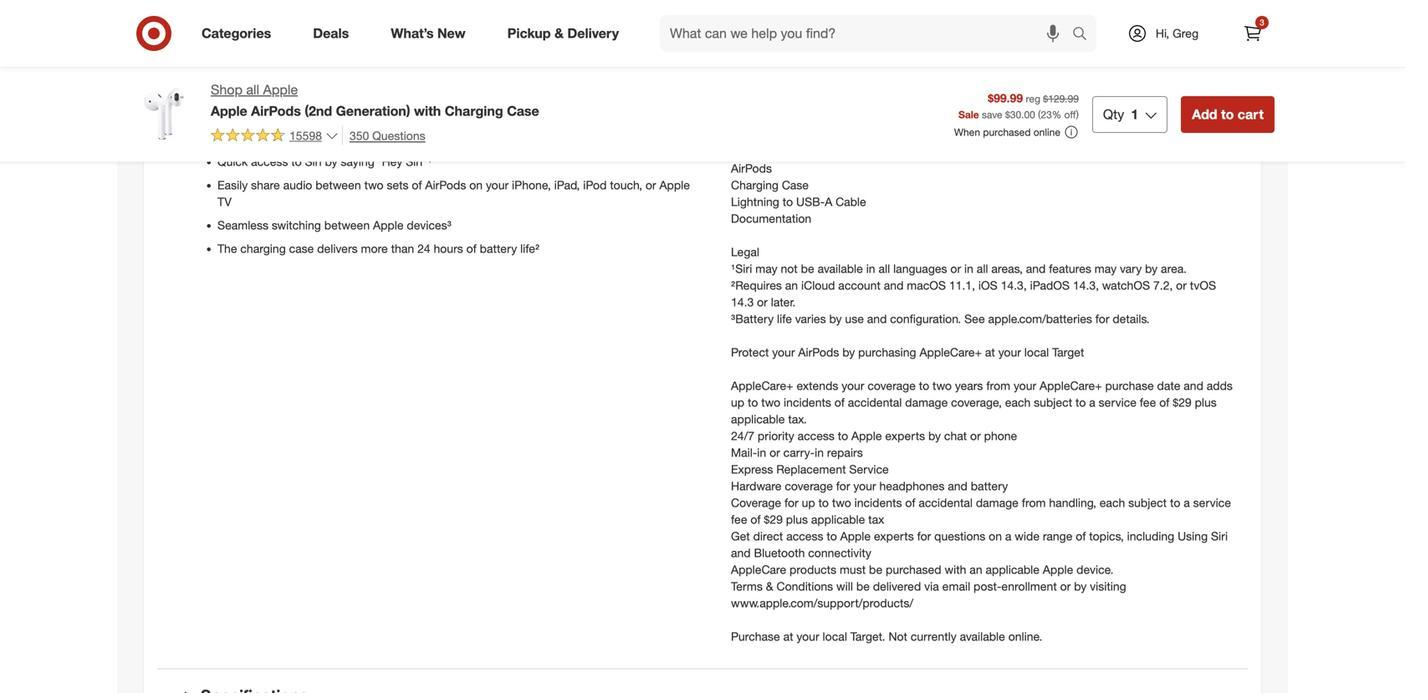 Task type: vqa. For each thing, say whether or not it's contained in the screenshot.
the available
yes



Task type: describe. For each thing, give the bounding box(es) containing it.
all inside shop all apple apple airpods (2nd generation) with charging case
[[246, 82, 259, 98]]

search button
[[1065, 15, 1105, 55]]

airpods inside shop all apple apple airpods (2nd generation) with charging case
[[251, 103, 301, 119]]

in up express
[[757, 446, 766, 460]]

search
[[1065, 27, 1105, 43]]

device.
[[1077, 563, 1114, 577]]

1 vertical spatial incidents
[[855, 496, 902, 510]]

apple up repairs
[[852, 429, 882, 443]]

by up 7.2,
[[1145, 262, 1158, 276]]

use inside airpods deliver high-quality sound and voice-activated siri¹ for an unparalleled wireless headphone experience. they're ready to use with all of your devices. put them in your ears and they connect immediately. just like magic.
[[945, 94, 964, 109]]

2 horizontal spatial a
[[1184, 496, 1190, 510]]

0 horizontal spatial incidents
[[784, 395, 831, 410]]

your up phone
[[1014, 379, 1036, 393]]

area.
[[1161, 262, 1187, 276]]

configuration.
[[890, 312, 961, 326]]

11.1,
[[949, 278, 975, 293]]

iphone,
[[512, 178, 551, 193]]

in up replacement
[[815, 446, 824, 460]]

1 horizontal spatial applecare+
[[920, 345, 982, 360]]

add to cart
[[1192, 106, 1264, 122]]

350 questions link
[[342, 126, 425, 145]]

1 horizontal spatial damage
[[976, 496, 1019, 510]]

two down service
[[832, 496, 851, 510]]

an inside airpods deliver high-quality sound and voice-activated siri¹ for an unparalleled wireless headphone experience. they're ready to use with all of your devices. put them in your ears and they connect immediately. just like magic.
[[1062, 78, 1074, 92]]

two up 'priority'
[[761, 395, 781, 410]]

all up account
[[879, 262, 890, 276]]

2 14.3, from the left
[[1073, 278, 1099, 293]]

2 horizontal spatial applecare+
[[1040, 379, 1102, 393]]

1 vertical spatial subject
[[1128, 496, 1167, 510]]

service
[[849, 462, 889, 477]]

express
[[731, 462, 773, 477]]

ipados
[[1030, 278, 1070, 293]]

14.3
[[731, 295, 754, 310]]

0 vertical spatial service
[[1099, 395, 1137, 410]]

to down protect your airpods by purchasing applecare+ at your local target
[[919, 379, 929, 393]]

for right the setup
[[278, 131, 292, 146]]

1 horizontal spatial purchased
[[983, 126, 1031, 138]]

day
[[395, 84, 414, 99]]

categories
[[202, 25, 271, 41]]

to down replacement
[[819, 496, 829, 510]]

currently
[[911, 629, 957, 644]]

hi,
[[1156, 26, 1170, 41]]

0 vertical spatial at
[[985, 345, 995, 360]]

or down 'priority'
[[770, 446, 780, 460]]

connect
[[757, 111, 799, 126]]

0 horizontal spatial at
[[783, 629, 793, 644]]

deliver
[[775, 78, 810, 92]]

all up ios
[[977, 262, 988, 276]]

email
[[942, 579, 970, 594]]

case inside "airpods charging case lightning to usb-a cable documentation"
[[782, 178, 809, 193]]

cable
[[836, 195, 866, 209]]

two inside easily share audio between two sets of airpods on your iphone, ipad, ipod touch, or apple tv
[[364, 178, 384, 193]]

tvos
[[1190, 278, 1216, 293]]

ready
[[899, 94, 928, 109]]

to up audio
[[291, 155, 302, 169]]

1 vertical spatial $29
[[764, 512, 783, 527]]

when purchased online
[[954, 126, 1061, 138]]

to inside airpods deliver high-quality sound and voice-activated siri¹ for an unparalleled wireless headphone experience. they're ready to use with all of your devices. put them in your ears and they connect immediately. just like magic.
[[931, 94, 942, 109]]

your up 'quick access to siri by saying "hey siri"¹'
[[310, 131, 333, 146]]

an inside applecare+ extends your coverage to two years from your applecare+ purchase date and adds up to two incidents of accidental damage coverage, each subject to a service fee of $29 plus applicable tax. 24/7 priority access to apple experts by chat or phone mail-in or carry-in repairs express replacement service hardware coverage for your headphones and battery coverage for up to two incidents of accidental damage from handling, each subject to a service fee of $29 plus applicable tax get direct access to apple experts for questions on a wide range of topics, including using siri and bluetooth connectivity applecare products must be purchased with an applicable apple device. terms & conditions will be delivered via email post-enrollment or by visiting www.apple.com/support/products/
[[970, 563, 983, 577]]

universal fit that's comfortable all day
[[217, 84, 414, 99]]

for left questions
[[917, 529, 931, 544]]

or right chat
[[970, 429, 981, 443]]

case
[[289, 242, 314, 256]]

saying
[[341, 155, 375, 169]]

account
[[838, 278, 881, 293]]

headphone
[[731, 94, 790, 109]]

be inside 'legal ¹siri may not be available in all languages or in all areas, and features may vary by area. ²requires an icloud account and macos 11.1, ios 14.3, ipados 14.3, watchos 7.2, or tvos 14.3 or later. ³battery life varies by use and configuration. see apple.com/batteries for details.'
[[801, 262, 814, 276]]

coverage
[[731, 496, 781, 510]]

to up the connectivity
[[827, 529, 837, 544]]

automatically
[[217, 108, 288, 122]]

pickup
[[507, 25, 551, 41]]

connectivity
[[808, 546, 872, 561]]

0 vertical spatial siri
[[305, 155, 322, 169]]

1 vertical spatial experts
[[874, 529, 914, 544]]

charging inside "airpods charging case lightning to usb-a cable documentation"
[[731, 178, 779, 193]]

or inside easily share audio between two sets of airpods on your iphone, ipad, ipod touch, or apple tv
[[646, 178, 656, 193]]

0 horizontal spatial plus
[[786, 512, 808, 527]]

7.2,
[[1153, 278, 1173, 293]]

audio
[[283, 178, 312, 193]]

purchasing
[[858, 345, 916, 360]]

with inside airpods deliver high-quality sound and voice-activated siri¹ for an unparalleled wireless headphone experience. they're ready to use with all of your devices. put them in your ears and they connect immediately. just like magic.
[[967, 94, 989, 109]]

life²
[[520, 242, 540, 256]]

charging
[[240, 242, 286, 256]]

your down 'life'
[[772, 345, 795, 360]]

airpods deliver high-quality sound and voice-activated siri¹ for an unparalleled wireless headphone experience. they're ready to use with all of your devices. put them in your ears and they connect immediately. just like magic.
[[731, 78, 1227, 126]]

apple up the charging case delivers more than 24 hours of battery life²
[[373, 218, 404, 233]]

delivery
[[567, 25, 619, 41]]

automatically
[[310, 108, 380, 122]]

your down wireless
[[1155, 94, 1178, 109]]

¹siri
[[731, 262, 752, 276]]

carry-
[[783, 446, 815, 460]]

for down service
[[836, 479, 850, 494]]

and right ears on the top of page
[[1207, 94, 1227, 109]]

or up '11.1,'
[[951, 262, 961, 276]]

by left purchasing
[[843, 345, 855, 360]]

and right 'headphones'
[[948, 479, 968, 494]]

to up the 24/7
[[748, 395, 758, 410]]

to up repairs
[[838, 429, 848, 443]]

easy
[[217, 131, 242, 146]]

3 link
[[1235, 15, 1271, 52]]

touch,
[[610, 178, 642, 193]]

between inside easily share audio between two sets of airpods on your iphone, ipad, ipod touch, or apple tv
[[316, 178, 361, 193]]

to down target
[[1076, 395, 1086, 410]]

your down www.apple.com/support/products/
[[797, 629, 819, 644]]

high-
[[813, 78, 840, 92]]

your down the apple.com/batteries
[[998, 345, 1021, 360]]

0 vertical spatial coverage
[[868, 379, 916, 393]]

ipod
[[583, 178, 607, 193]]

sound
[[878, 78, 910, 92]]

two left years
[[933, 379, 952, 393]]

mail-
[[731, 446, 757, 460]]

all left day
[[380, 84, 392, 99]]

1 vertical spatial local
[[823, 629, 847, 644]]

direct
[[753, 529, 783, 544]]

lightning
[[731, 195, 779, 209]]

all down on,
[[296, 131, 307, 146]]

enrollment
[[1002, 579, 1057, 594]]

and down get
[[731, 546, 751, 561]]

to inside "airpods charging case lightning to usb-a cable documentation"
[[783, 195, 793, 209]]

greg
[[1173, 26, 1199, 41]]

0 horizontal spatial &
[[555, 25, 564, 41]]

for right coverage
[[785, 496, 799, 510]]

tax.
[[788, 412, 807, 427]]

0 horizontal spatial up
[[731, 395, 745, 410]]

questions
[[372, 128, 425, 143]]

0 horizontal spatial applicable
[[731, 412, 785, 427]]

in up account
[[866, 262, 875, 276]]

or right enrollment
[[1060, 579, 1071, 594]]

purchase
[[1105, 379, 1154, 393]]

purchase at your local target. not currently available online.
[[731, 629, 1043, 644]]

more
[[361, 242, 388, 256]]

date
[[1157, 379, 1181, 393]]

add
[[1192, 106, 1217, 122]]

ios
[[979, 278, 998, 293]]

and up ready
[[914, 78, 933, 92]]

0 horizontal spatial coverage
[[785, 479, 833, 494]]

www.apple.com/support/products/
[[731, 596, 913, 611]]

apple down shop
[[211, 103, 247, 119]]

siri"¹
[[406, 155, 432, 169]]

all inside airpods deliver high-quality sound and voice-activated siri¹ for an unparalleled wireless headphone experience. they're ready to use with all of your devices. put them in your ears and they connect immediately. just like magic.
[[992, 94, 1003, 109]]

details
[[201, 10, 253, 29]]

documentation
[[731, 211, 811, 226]]

1 vertical spatial applicable
[[811, 512, 865, 527]]

activated
[[969, 78, 1017, 92]]

legal
[[731, 245, 760, 260]]

of right range
[[1076, 529, 1086, 544]]

24
[[417, 242, 430, 256]]

%
[[1052, 108, 1062, 121]]

with inside applecare+ extends your coverage to two years from your applecare+ purchase date and adds up to two incidents of accidental damage coverage, each subject to a service fee of $29 plus applicable tax. 24/7 priority access to apple experts by chat or phone mail-in or carry-in repairs express replacement service hardware coverage for your headphones and battery coverage for up to two incidents of accidental damage from handling, each subject to a service fee of $29 plus applicable tax get direct access to apple experts for questions on a wide range of topics, including using siri and bluetooth connectivity applecare products must be purchased with an applicable apple device. terms & conditions will be delivered via email post-enrollment or by visiting www.apple.com/support/products/
[[945, 563, 966, 577]]

1 horizontal spatial local
[[1024, 345, 1049, 360]]

details.
[[1113, 312, 1150, 326]]

via
[[924, 579, 939, 594]]

of down 'headphones'
[[905, 496, 915, 510]]

seamless
[[217, 218, 269, 233]]

priority
[[758, 429, 794, 443]]

2 vertical spatial be
[[856, 579, 870, 594]]

terms
[[731, 579, 763, 594]]

1 vertical spatial available
[[960, 629, 1005, 644]]

applecare
[[731, 563, 786, 577]]

to up using
[[1170, 496, 1181, 510]]

what's
[[391, 25, 434, 41]]

1 horizontal spatial from
[[1022, 496, 1046, 510]]

0 vertical spatial experts
[[885, 429, 925, 443]]

$99.99 reg $129.99 sale save $ 30.00 ( 23 % off )
[[959, 91, 1079, 121]]

on inside applecare+ extends your coverage to two years from your applecare+ purchase date and adds up to two incidents of accidental damage coverage, each subject to a service fee of $29 plus applicable tax. 24/7 priority access to apple experts by chat or phone mail-in or carry-in repairs express replacement service hardware coverage for your headphones and battery coverage for up to two incidents of accidental damage from handling, each subject to a service fee of $29 plus applicable tax get direct access to apple experts for questions on a wide range of topics, including using siri and bluetooth connectivity applecare products must be purchased with an applicable apple device. terms & conditions will be delivered via email post-enrollment or by visiting www.apple.com/support/products/
[[989, 529, 1002, 544]]

apple up saying
[[336, 131, 367, 146]]

must
[[840, 563, 866, 577]]

0 vertical spatial accidental
[[848, 395, 902, 410]]

seamless switching between apple devices³
[[217, 218, 452, 233]]

quick
[[217, 155, 248, 169]]

0 vertical spatial $29
[[1173, 395, 1192, 410]]

2 vertical spatial access
[[786, 529, 823, 544]]

or right 7.2,
[[1176, 278, 1187, 293]]

hi, greg
[[1156, 26, 1199, 41]]

and right date
[[1184, 379, 1204, 393]]



Task type: locate. For each thing, give the bounding box(es) containing it.
0 vertical spatial each
[[1005, 395, 1031, 410]]

apple inside easily share audio between two sets of airpods on your iphone, ipad, ipod touch, or apple tv
[[660, 178, 690, 193]]

2 horizontal spatial an
[[1062, 78, 1074, 92]]

of right sets
[[412, 178, 422, 193]]

incidents
[[784, 395, 831, 410], [855, 496, 902, 510]]

at up coverage,
[[985, 345, 995, 360]]

pickup & delivery
[[507, 25, 619, 41]]

between up delivers
[[324, 218, 370, 233]]

and down languages
[[884, 278, 904, 293]]

from up wide
[[1022, 496, 1046, 510]]

1 vertical spatial from
[[1022, 496, 1046, 510]]

experts up service
[[885, 429, 925, 443]]

1 horizontal spatial use
[[945, 94, 964, 109]]

1 horizontal spatial applicable
[[811, 512, 865, 527]]

coverage down replacement
[[785, 479, 833, 494]]

0 vertical spatial &
[[555, 25, 564, 41]]

the charging case delivers more than 24 hours of battery life²
[[217, 242, 540, 256]]

applecare+ down target
[[1040, 379, 1102, 393]]

an up $129.99
[[1062, 78, 1074, 92]]

to inside button
[[1221, 106, 1234, 122]]

access up bluetooth
[[786, 529, 823, 544]]

using
[[1178, 529, 1208, 544]]

extends
[[797, 379, 838, 393]]

1 horizontal spatial an
[[970, 563, 983, 577]]

service
[[1099, 395, 1137, 410], [1193, 496, 1231, 510]]

airpods down 'fit'
[[251, 103, 301, 119]]

0 horizontal spatial damage
[[905, 395, 948, 410]]

1
[[1131, 106, 1139, 122]]

of right hours
[[466, 242, 477, 256]]

apple up enrollment
[[1043, 563, 1073, 577]]

wireless
[[1145, 78, 1187, 92]]

1 horizontal spatial available
[[960, 629, 1005, 644]]

bluetooth
[[754, 546, 805, 561]]

coverage,
[[951, 395, 1002, 410]]

an down not at the right
[[785, 278, 798, 293]]

devices³ up 24
[[407, 218, 452, 233]]

by right varies
[[829, 312, 842, 326]]

2 may from the left
[[1095, 262, 1117, 276]]

0 vertical spatial applicable
[[731, 412, 785, 427]]

1 vertical spatial an
[[785, 278, 798, 293]]

& inside applecare+ extends your coverage to two years from your applecare+ purchase date and adds up to two incidents of accidental damage coverage, each subject to a service fee of $29 plus applicable tax. 24/7 priority access to apple experts by chat or phone mail-in or carry-in repairs express replacement service hardware coverage for your headphones and battery coverage for up to two incidents of accidental damage from handling, each subject to a service fee of $29 plus applicable tax get direct access to apple experts for questions on a wide range of topics, including using siri and bluetooth connectivity applecare products must be purchased with an applicable apple device. terms & conditions will be delivered via email post-enrollment or by visiting www.apple.com/support/products/
[[766, 579, 773, 594]]

magic.
[[917, 111, 951, 126]]

0 horizontal spatial each
[[1005, 395, 1031, 410]]

purchase
[[731, 629, 780, 644]]

accidental up questions
[[919, 496, 973, 510]]

them
[[1113, 94, 1140, 109]]

24/7
[[731, 429, 754, 443]]

0 horizontal spatial on
[[469, 178, 483, 193]]

protect
[[731, 345, 769, 360]]

may up the ²requires
[[756, 262, 778, 276]]

not
[[889, 629, 908, 644]]

airpods up extends
[[798, 345, 839, 360]]

with up the email
[[945, 563, 966, 577]]

areas,
[[992, 262, 1023, 276]]

0 vertical spatial access
[[251, 155, 288, 169]]

visiting
[[1090, 579, 1126, 594]]

0 horizontal spatial service
[[1099, 395, 1137, 410]]

quality
[[840, 78, 875, 92]]

1 horizontal spatial fee
[[1140, 395, 1156, 410]]

1 vertical spatial between
[[324, 218, 370, 233]]

or down the ²requires
[[757, 295, 768, 310]]

1 horizontal spatial service
[[1193, 496, 1231, 510]]

phone
[[984, 429, 1017, 443]]

airpods inside "airpods charging case lightning to usb-a cable documentation"
[[731, 161, 772, 176]]

accidental
[[848, 395, 902, 410], [919, 496, 973, 510]]

between
[[316, 178, 361, 193], [324, 218, 370, 233]]

0 vertical spatial battery
[[480, 242, 517, 256]]

with down the activated
[[967, 94, 989, 109]]

siri inside applecare+ extends your coverage to two years from your applecare+ purchase date and adds up to two incidents of accidental damage coverage, each subject to a service fee of $29 plus applicable tax. 24/7 priority access to apple experts by chat or phone mail-in or carry-in repairs express replacement service hardware coverage for your headphones and battery coverage for up to two incidents of accidental damage from handling, each subject to a service fee of $29 plus applicable tax get direct access to apple experts for questions on a wide range of topics, including using siri and bluetooth connectivity applecare products must be purchased with an applicable apple device. terms & conditions will be delivered via email post-enrollment or by visiting www.apple.com/support/products/
[[1211, 529, 1228, 544]]

apple.com/batteries
[[988, 312, 1092, 326]]

an inside 'legal ¹siri may not be available in all languages or in all areas, and features may vary by area. ²requires an icloud account and macos 11.1, ios 14.3, ipados 14.3, watchos 7.2, or tvos 14.3 or later. ³battery life varies by use and configuration. see apple.com/batteries for details.'
[[785, 278, 798, 293]]

0 horizontal spatial a
[[1005, 529, 1012, 544]]

each up phone
[[1005, 395, 1031, 410]]

your down service
[[853, 479, 876, 494]]

fee up get
[[731, 512, 747, 527]]

1 vertical spatial be
[[869, 563, 883, 577]]

1 horizontal spatial a
[[1089, 395, 1096, 410]]

0 horizontal spatial may
[[756, 262, 778, 276]]

damage
[[905, 395, 948, 410], [976, 496, 1019, 510]]

available
[[818, 262, 863, 276], [960, 629, 1005, 644]]

experts
[[885, 429, 925, 443], [874, 529, 914, 544]]

&
[[555, 25, 564, 41], [766, 579, 773, 594]]

1 horizontal spatial at
[[985, 345, 995, 360]]

23
[[1041, 108, 1052, 121]]

0 vertical spatial from
[[986, 379, 1010, 393]]

damage up wide
[[976, 496, 1019, 510]]

0 vertical spatial incidents
[[784, 395, 831, 410]]

see
[[964, 312, 985, 326]]

350
[[350, 128, 369, 143]]

1 vertical spatial charging
[[731, 178, 779, 193]]

in up '11.1,'
[[964, 262, 974, 276]]

target
[[1052, 345, 1084, 360]]

devices.
[[1046, 94, 1089, 109]]

0 vertical spatial use
[[945, 94, 964, 109]]

battery
[[480, 242, 517, 256], [971, 479, 1008, 494]]

easy setup for all your apple devices³
[[217, 131, 415, 146]]

1 14.3, from the left
[[1001, 278, 1027, 293]]

off
[[1064, 108, 1076, 121]]

connected
[[383, 108, 439, 122]]

on,
[[291, 108, 307, 122]]

by down device.
[[1074, 579, 1087, 594]]

airpods inside easily share audio between two sets of airpods on your iphone, ipad, ipod touch, or apple tv
[[425, 178, 466, 193]]

charging inside shop all apple apple airpods (2nd generation) with charging case
[[445, 103, 503, 119]]

between down 'quick access to siri by saying "hey siri"¹'
[[316, 178, 361, 193]]

0 vertical spatial devices³
[[370, 131, 415, 146]]

features
[[1049, 262, 1091, 276]]

or right touch,
[[646, 178, 656, 193]]

case up usb-
[[782, 178, 809, 193]]

14.3, down features on the top right of page
[[1073, 278, 1099, 293]]

setup
[[246, 131, 275, 146]]

0 horizontal spatial charging
[[445, 103, 503, 119]]

0 horizontal spatial from
[[986, 379, 1010, 393]]

case inside shop all apple apple airpods (2nd generation) with charging case
[[507, 103, 539, 119]]

for left details.
[[1096, 312, 1110, 326]]

for
[[1044, 78, 1058, 92], [278, 131, 292, 146], [1096, 312, 1110, 326], [836, 479, 850, 494], [785, 496, 799, 510], [917, 529, 931, 544]]

than
[[391, 242, 414, 256]]

1 horizontal spatial $29
[[1173, 395, 1192, 410]]

battery inside applecare+ extends your coverage to two years from your applecare+ purchase date and adds up to two incidents of accidental damage coverage, each subject to a service fee of $29 plus applicable tax. 24/7 priority access to apple experts by chat or phone mail-in or carry-in repairs express replacement service hardware coverage for your headphones and battery coverage for up to two incidents of accidental damage from handling, each subject to a service fee of $29 plus applicable tax get direct access to apple experts for questions on a wide range of topics, including using siri and bluetooth connectivity applecare products must be purchased with an applicable apple device. terms & conditions will be delivered via email post-enrollment or by visiting www.apple.com/support/products/
[[971, 479, 1008, 494]]

damage up chat
[[905, 395, 948, 410]]

1 vertical spatial plus
[[786, 512, 808, 527]]

and up purchasing
[[867, 312, 887, 326]]

0 horizontal spatial 14.3,
[[1001, 278, 1027, 293]]

of down extends
[[835, 395, 845, 410]]

they
[[731, 111, 753, 126]]

up up the 24/7
[[731, 395, 745, 410]]

0 vertical spatial up
[[731, 395, 745, 410]]

1 horizontal spatial 14.3,
[[1073, 278, 1099, 293]]

fee
[[1140, 395, 1156, 410], [731, 512, 747, 527]]

0 horizontal spatial subject
[[1034, 395, 1072, 410]]

1 vertical spatial coverage
[[785, 479, 833, 494]]

1 horizontal spatial up
[[802, 496, 815, 510]]

each up topics, on the bottom right of page
[[1100, 496, 1125, 510]]

local left target
[[1024, 345, 1049, 360]]

to
[[931, 94, 942, 109], [1221, 106, 1234, 122], [291, 155, 302, 169], [783, 195, 793, 209], [919, 379, 929, 393], [748, 395, 758, 410], [1076, 395, 1086, 410], [838, 429, 848, 443], [819, 496, 829, 510], [1170, 496, 1181, 510], [827, 529, 837, 544]]

use
[[945, 94, 964, 109], [845, 312, 864, 326]]

use inside 'legal ¹siri may not be available in all languages or in all areas, and features may vary by area. ²requires an icloud account and macos 11.1, ios 14.3, ipados 14.3, watchos 7.2, or tvos 14.3 or later. ³battery life varies by use and configuration. see apple.com/batteries for details.'
[[845, 312, 864, 326]]

2 vertical spatial an
[[970, 563, 983, 577]]

subject up including
[[1128, 496, 1167, 510]]

for inside airpods deliver high-quality sound and voice-activated siri¹ for an unparalleled wireless headphone experience. they're ready to use with all of your devices. put them in your ears and they connect immediately. just like magic.
[[1044, 78, 1058, 92]]

0 vertical spatial purchased
[[983, 126, 1031, 138]]

0 horizontal spatial accidental
[[848, 395, 902, 410]]

1 vertical spatial devices³
[[407, 218, 452, 233]]

on inside easily share audio between two sets of airpods on your iphone, ipad, ipod touch, or apple tv
[[469, 178, 483, 193]]

use down account
[[845, 312, 864, 326]]

in right 1
[[1143, 94, 1152, 109]]

target.
[[851, 629, 885, 644]]

1 vertical spatial each
[[1100, 496, 1125, 510]]

hardware
[[731, 479, 782, 494]]

$99.99
[[988, 91, 1023, 105]]

0 vertical spatial an
[[1062, 78, 1074, 92]]

0 vertical spatial be
[[801, 262, 814, 276]]

comfortable
[[313, 84, 377, 99]]

in inside airpods deliver high-quality sound and voice-activated siri¹ for an unparalleled wireless headphone experience. they're ready to use with all of your devices. put them in your ears and they connect immediately. just like magic.
[[1143, 94, 1152, 109]]

a
[[1089, 395, 1096, 410], [1184, 496, 1190, 510], [1005, 529, 1012, 544]]

0 horizontal spatial purchased
[[886, 563, 942, 577]]

questions
[[934, 529, 986, 544]]

1 horizontal spatial charging
[[731, 178, 779, 193]]

fee down purchase
[[1140, 395, 1156, 410]]

access up carry- on the bottom right of the page
[[798, 429, 835, 443]]

your down siri¹
[[1020, 94, 1043, 109]]

1 vertical spatial on
[[989, 529, 1002, 544]]

with inside shop all apple apple airpods (2nd generation) with charging case
[[414, 103, 441, 119]]

(2nd
[[305, 103, 332, 119]]

1 vertical spatial battery
[[971, 479, 1008, 494]]

macos
[[907, 278, 946, 293]]

0 horizontal spatial $29
[[764, 512, 783, 527]]

0 horizontal spatial applecare+
[[731, 379, 793, 393]]

subject
[[1034, 395, 1072, 410], [1128, 496, 1167, 510]]

be right will
[[856, 579, 870, 594]]

applicable up the 24/7
[[731, 412, 785, 427]]

for inside 'legal ¹siri may not be available in all languages or in all areas, and features may vary by area. ²requires an icloud account and macos 11.1, ios 14.3, ipados 14.3, watchos 7.2, or tvos 14.3 or later. ³battery life varies by use and configuration. see apple.com/batteries for details.'
[[1096, 312, 1110, 326]]

each
[[1005, 395, 1031, 410], [1100, 496, 1125, 510]]

details button
[[157, 0, 1248, 47]]

0 horizontal spatial use
[[845, 312, 864, 326]]

0 vertical spatial damage
[[905, 395, 948, 410]]

replacement
[[776, 462, 846, 477]]

1 horizontal spatial coverage
[[868, 379, 916, 393]]

of down coverage
[[751, 512, 761, 527]]

1 horizontal spatial accidental
[[919, 496, 973, 510]]

350 questions
[[350, 128, 425, 143]]

incidents up the tax
[[855, 496, 902, 510]]

charging right connected
[[445, 103, 503, 119]]

1 vertical spatial fee
[[731, 512, 747, 527]]

applicable up the connectivity
[[811, 512, 865, 527]]

ears
[[1181, 94, 1204, 109]]

1 vertical spatial damage
[[976, 496, 1019, 510]]

products
[[790, 563, 837, 577]]

or
[[646, 178, 656, 193], [951, 262, 961, 276], [1176, 278, 1187, 293], [757, 295, 768, 310], [970, 429, 981, 443], [770, 446, 780, 460], [1060, 579, 1071, 594]]

0 vertical spatial a
[[1089, 395, 1096, 410]]

conditions
[[777, 579, 833, 594]]

0 horizontal spatial an
[[785, 278, 798, 293]]

icloud
[[801, 278, 835, 293]]

$29 up direct
[[764, 512, 783, 527]]

your inside easily share audio between two sets of airpods on your iphone, ipad, ipod touch, or apple tv
[[486, 178, 509, 193]]

0 vertical spatial case
[[507, 103, 539, 119]]

apple up on,
[[263, 82, 298, 98]]

image of apple airpods (2nd generation) with charging case image
[[130, 80, 197, 147]]

1 horizontal spatial &
[[766, 579, 773, 594]]

two left sets
[[364, 178, 384, 193]]

airpods inside airpods deliver high-quality sound and voice-activated siri¹ for an unparalleled wireless headphone experience. they're ready to use with all of your devices. put them in your ears and they connect immediately. just like magic.
[[731, 78, 772, 92]]

2 vertical spatial applicable
[[986, 563, 1040, 577]]

two
[[364, 178, 384, 193], [933, 379, 952, 393], [761, 395, 781, 410], [832, 496, 851, 510]]

applecare+ down protect
[[731, 379, 793, 393]]

your left iphone,
[[486, 178, 509, 193]]

& right pickup
[[555, 25, 564, 41]]

1 may from the left
[[756, 262, 778, 276]]

0 vertical spatial charging
[[445, 103, 503, 119]]

available up account
[[818, 262, 863, 276]]

of inside airpods deliver high-quality sound and voice-activated siri¹ for an unparalleled wireless headphone experience. they're ready to use with all of your devices. put them in your ears and they connect immediately. just like magic.
[[1007, 94, 1017, 109]]

and up ipados at the top of page
[[1026, 262, 1046, 276]]

1 horizontal spatial battery
[[971, 479, 1008, 494]]

1 vertical spatial at
[[783, 629, 793, 644]]

14.3, down areas,
[[1001, 278, 1027, 293]]

battery down phone
[[971, 479, 1008, 494]]

0 vertical spatial subject
[[1034, 395, 1072, 410]]

purchased down $
[[983, 126, 1031, 138]]

with up the questions
[[414, 103, 441, 119]]

0 vertical spatial plus
[[1195, 395, 1217, 410]]

What can we help you find? suggestions appear below search field
[[660, 15, 1077, 52]]

1 horizontal spatial plus
[[1195, 395, 1217, 410]]

of inside easily share audio between two sets of airpods on your iphone, ipad, ipod touch, or apple tv
[[412, 178, 422, 193]]

0 horizontal spatial fee
[[731, 512, 747, 527]]

service up using
[[1193, 496, 1231, 510]]

your right extends
[[842, 379, 864, 393]]

automatically on, automatically connected
[[217, 108, 439, 122]]

for up $129.99
[[1044, 78, 1058, 92]]

service down purchase
[[1099, 395, 1137, 410]]

to up magic.
[[931, 94, 942, 109]]

1 vertical spatial access
[[798, 429, 835, 443]]

with
[[967, 94, 989, 109], [414, 103, 441, 119], [945, 563, 966, 577]]

to left usb-
[[783, 195, 793, 209]]

battery left life²
[[480, 242, 517, 256]]

0 horizontal spatial battery
[[480, 242, 517, 256]]

on left wide
[[989, 529, 1002, 544]]

of left reg at the top of the page
[[1007, 94, 1017, 109]]

local
[[1024, 345, 1049, 360], [823, 629, 847, 644]]

1 vertical spatial up
[[802, 496, 815, 510]]

categories link
[[187, 15, 292, 52]]

will
[[836, 579, 853, 594]]

purchased inside applecare+ extends your coverage to two years from your applecare+ purchase date and adds up to two incidents of accidental damage coverage, each subject to a service fee of $29 plus applicable tax. 24/7 priority access to apple experts by chat or phone mail-in or carry-in repairs express replacement service hardware coverage for your headphones and battery coverage for up to two incidents of accidental damage from handling, each subject to a service fee of $29 plus applicable tax get direct access to apple experts for questions on a wide range of topics, including using siri and bluetooth connectivity applecare products must be purchased with an applicable apple device. terms & conditions will be delivered via email post-enrollment or by visiting www.apple.com/support/products/
[[886, 563, 942, 577]]

0 vertical spatial local
[[1024, 345, 1049, 360]]

deals link
[[299, 15, 370, 52]]

of down date
[[1159, 395, 1170, 410]]

fit
[[269, 84, 279, 99]]

up
[[731, 395, 745, 410], [802, 496, 815, 510]]

apple up the connectivity
[[840, 529, 871, 544]]

0 vertical spatial fee
[[1140, 395, 1156, 410]]

local left target.
[[823, 629, 847, 644]]

available inside 'legal ¹siri may not be available in all languages or in all areas, and features may vary by area. ²requires an icloud account and macos 11.1, ios 14.3, ipados 14.3, watchos 7.2, or tvos 14.3 or later. ³battery life varies by use and configuration. see apple.com/batteries for details.'
[[818, 262, 863, 276]]

1 horizontal spatial on
[[989, 529, 1002, 544]]

(
[[1038, 108, 1041, 121]]

online
[[1034, 126, 1061, 138]]

2 vertical spatial a
[[1005, 529, 1012, 544]]

in
[[1143, 94, 1152, 109], [866, 262, 875, 276], [964, 262, 974, 276], [757, 446, 766, 460], [815, 446, 824, 460]]

when
[[954, 126, 980, 138]]

1 vertical spatial &
[[766, 579, 773, 594]]

by left saying
[[325, 155, 338, 169]]

by left chat
[[928, 429, 941, 443]]

0 horizontal spatial siri
[[305, 155, 322, 169]]

universal
[[217, 84, 266, 99]]

devices³ up "hey
[[370, 131, 415, 146]]

all left 'fit'
[[246, 82, 259, 98]]



